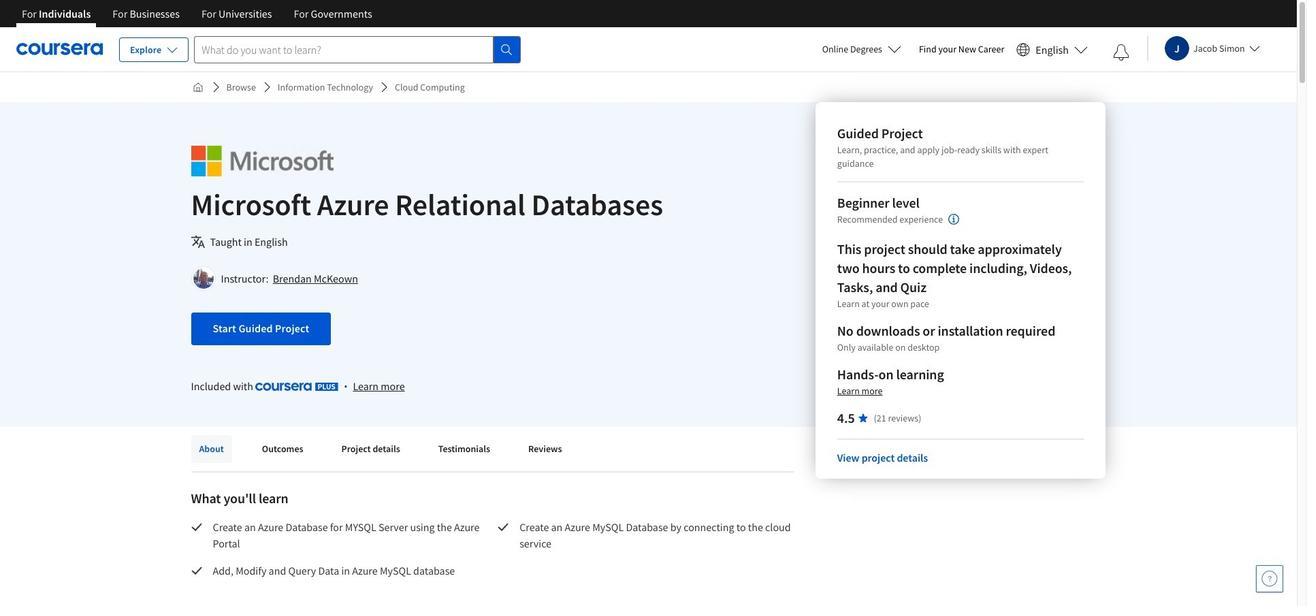 Task type: vqa. For each thing, say whether or not it's contained in the screenshot.
What do you want to learn? "text box"
yes



Task type: locate. For each thing, give the bounding box(es) containing it.
information about difficulty level pre-requisites. image
[[949, 214, 960, 225]]

None search field
[[194, 36, 521, 63]]

coursera plus image
[[256, 383, 339, 391]]

coursera image
[[16, 38, 103, 60]]

help center image
[[1262, 571, 1278, 587]]

home image
[[192, 82, 203, 93]]



Task type: describe. For each thing, give the bounding box(es) containing it.
What do you want to learn? text field
[[194, 36, 494, 63]]

learn more about hands-on learning element
[[838, 384, 883, 398]]

brendan mckeown image
[[193, 268, 214, 289]]

banner navigation
[[11, 0, 383, 37]]

microsoft image
[[191, 146, 333, 176]]



